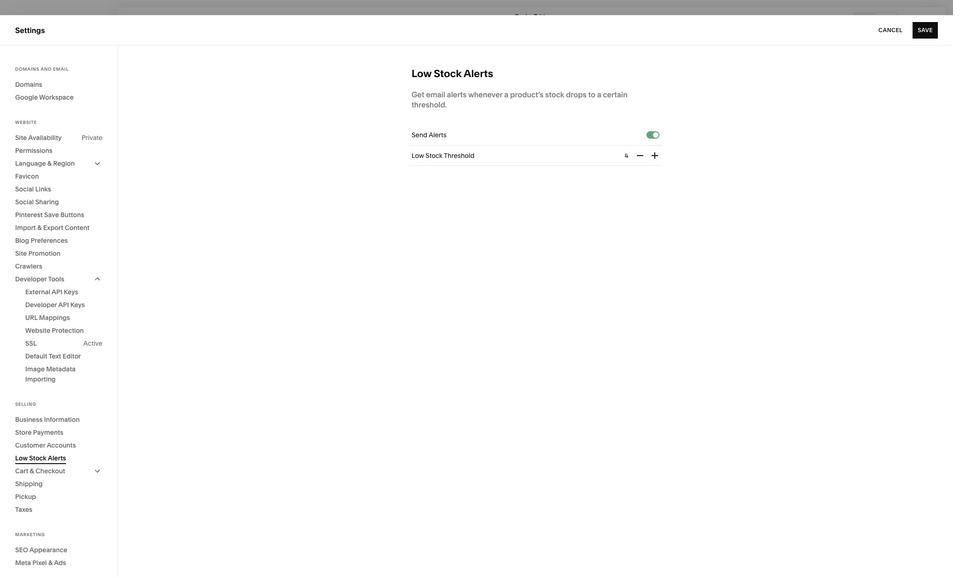 Task type: describe. For each thing, give the bounding box(es) containing it.
site inside favicon social links social sharing pinterest save buttons import & export content blog preferences site promotion crawlers
[[15, 250, 27, 258]]

0 horizontal spatial a
[[505, 90, 509, 99]]

developer tools link
[[15, 273, 103, 286]]

url mappings link
[[25, 312, 103, 325]]

preferences
[[31, 237, 68, 245]]

2 vertical spatial low
[[15, 455, 28, 463]]

1 horizontal spatial a
[[530, 13, 533, 20]]

help
[[15, 491, 32, 501]]

book
[[515, 13, 529, 20]]

blog preferences link
[[15, 235, 103, 247]]

crawlers link
[[15, 260, 103, 273]]

threshold.
[[412, 100, 447, 109]]

information
[[44, 416, 80, 424]]

seo appearance link
[[15, 544, 103, 557]]

1 vertical spatial low
[[412, 152, 424, 160]]

customer accounts link
[[15, 440, 103, 452]]

marketing inside marketing link
[[15, 90, 51, 99]]

mappings
[[39, 314, 70, 322]]

cart & checkout
[[15, 468, 65, 476]]

accounts
[[47, 442, 76, 450]]

domains google workspace
[[15, 80, 74, 102]]

meta
[[15, 560, 31, 568]]

domains for google
[[15, 80, 42, 89]]

1 vertical spatial low stock alerts
[[15, 455, 66, 463]]

links
[[35, 185, 51, 194]]

1 social from the top
[[15, 185, 34, 194]]

1 vertical spatial website
[[15, 120, 37, 125]]

1 settings from the top
[[15, 26, 45, 35]]

shipping
[[15, 481, 43, 489]]

social links link
[[15, 183, 103, 196]]

acuity scheduling link
[[15, 139, 102, 150]]

favicon social links social sharing pinterest save buttons import & export content blog preferences site promotion crawlers
[[15, 172, 90, 271]]

1 horizontal spatial alerts
[[429, 131, 447, 139]]

acuity scheduling
[[15, 140, 79, 149]]

pickup
[[15, 493, 36, 502]]

low stock alerts link
[[15, 452, 103, 465]]

selling link
[[15, 73, 102, 84]]

0 vertical spatial low
[[412, 68, 432, 80]]

library
[[37, 458, 61, 467]]

shipping pickup taxes
[[15, 481, 43, 515]]

import & export content link
[[15, 222, 103, 235]]

language & region
[[15, 160, 75, 168]]

edit button
[[122, 11, 147, 29]]

cancel button
[[879, 22, 903, 38]]

1 vertical spatial stock
[[426, 152, 443, 160]]

1 horizontal spatial low stock alerts
[[412, 68, 493, 80]]

site promotion link
[[15, 247, 103, 260]]

developer inside "dropdown button"
[[15, 275, 47, 284]]

business
[[15, 416, 43, 424]]

book a table
[[515, 13, 549, 20]]

meta pixel & ads link
[[15, 557, 103, 570]]

asset library link
[[15, 458, 102, 469]]

send
[[412, 131, 428, 139]]

analytics link
[[15, 123, 102, 134]]

ads
[[54, 560, 66, 568]]

shipping link
[[15, 478, 103, 491]]

external api keys developer api keys url mappings website protection
[[25, 288, 85, 335]]

pickup link
[[15, 491, 103, 504]]

& inside seo appearance meta pixel & ads
[[48, 560, 53, 568]]

website link
[[15, 57, 102, 68]]

2 vertical spatial stock
[[29, 455, 46, 463]]

export
[[43, 224, 63, 232]]

import
[[15, 224, 36, 232]]

cart & checkout button
[[15, 465, 103, 478]]

metadata
[[46, 366, 76, 374]]

developer inside external api keys developer api keys url mappings website protection
[[25, 301, 57, 309]]

developer tools button
[[15, 273, 103, 286]]

send alerts
[[412, 131, 447, 139]]

customer
[[15, 442, 45, 450]]

& inside favicon social links social sharing pinterest save buttons import & export content blog preferences site promotion crawlers
[[37, 224, 42, 232]]

2 selling from the top
[[15, 402, 36, 407]]

store payments link
[[15, 427, 103, 440]]

language
[[15, 160, 46, 168]]

external api keys link
[[25, 286, 103, 299]]

taxes link
[[15, 504, 103, 517]]

default text editor image metadata importing
[[25, 353, 81, 384]]

favicon link
[[15, 170, 103, 183]]

language & region link
[[15, 157, 103, 170]]

permissions link
[[15, 144, 103, 157]]

taxes
[[15, 506, 32, 515]]

domains for and
[[15, 67, 39, 72]]

2 marketing from the top
[[15, 533, 45, 538]]

& inside dropdown button
[[30, 468, 34, 476]]

promotion
[[28, 250, 61, 258]]

simonjacob477@gmail.com button
[[14, 520, 108, 538]]

drops
[[566, 90, 587, 99]]

0 vertical spatial stock
[[434, 68, 462, 80]]

store
[[15, 429, 32, 437]]

marketing link
[[15, 90, 102, 101]]



Task type: vqa. For each thing, say whether or not it's contained in the screenshot.
schedule discounts
no



Task type: locate. For each thing, give the bounding box(es) containing it.
save
[[918, 26, 933, 33], [44, 211, 59, 219]]

domains
[[15, 67, 39, 72], [15, 80, 42, 89]]

0 vertical spatial alerts
[[464, 68, 493, 80]]

developer
[[15, 275, 47, 284], [25, 301, 57, 309]]

a left product's
[[505, 90, 509, 99]]

0 vertical spatial keys
[[64, 288, 78, 297]]

sharing
[[35, 198, 59, 206]]

1 vertical spatial developer
[[25, 301, 57, 309]]

certain
[[603, 90, 628, 99]]

get email alerts whenever a product's stock drops to a certain threshold.
[[412, 90, 628, 109]]

0 vertical spatial domains
[[15, 67, 39, 72]]

website up the site availability
[[15, 120, 37, 125]]

cancel
[[879, 26, 903, 33]]

domains and email
[[15, 67, 69, 72]]

image metadata importing link
[[25, 363, 103, 386]]

2 settings from the top
[[15, 475, 44, 484]]

keys down the external api keys link
[[70, 301, 85, 309]]

1 vertical spatial social
[[15, 198, 34, 206]]

settings
[[15, 26, 45, 35], [15, 475, 44, 484]]

cart & checkout link
[[15, 465, 103, 478]]

a
[[530, 13, 533, 20], [505, 90, 509, 99], [597, 90, 602, 99]]

developer down external
[[25, 301, 57, 309]]

2 vertical spatial website
[[25, 327, 50, 335]]

stock
[[434, 68, 462, 80], [426, 152, 443, 160], [29, 455, 46, 463]]

threshold
[[444, 152, 475, 160]]

0 horizontal spatial low stock alerts
[[15, 455, 66, 463]]

domains left and
[[15, 67, 39, 72]]

social sharing link
[[15, 196, 103, 209]]

keys
[[64, 288, 78, 297], [70, 301, 85, 309]]

checkout
[[36, 468, 65, 476]]

0 vertical spatial selling
[[15, 74, 39, 83]]

0 horizontal spatial alerts
[[48, 455, 66, 463]]

site down "analytics"
[[15, 134, 27, 142]]

whenever
[[469, 90, 503, 99]]

1 horizontal spatial save
[[918, 26, 933, 33]]

0 vertical spatial website
[[15, 57, 44, 66]]

appearance
[[29, 547, 67, 555]]

alerts right send
[[429, 131, 447, 139]]

tools
[[48, 275, 64, 284]]

seo
[[15, 547, 28, 555]]

settings link
[[15, 474, 102, 485]]

acuity
[[15, 140, 37, 149]]

1 vertical spatial marketing
[[15, 533, 45, 538]]

2 horizontal spatial alerts
[[464, 68, 493, 80]]

0 vertical spatial low stock alerts
[[412, 68, 493, 80]]

active
[[83, 340, 103, 348]]

social up pinterest at left top
[[15, 198, 34, 206]]

1 domains from the top
[[15, 67, 39, 72]]

region
[[53, 160, 75, 168]]

0 vertical spatial settings
[[15, 26, 45, 35]]

to
[[589, 90, 596, 99]]

api down the external api keys link
[[58, 301, 69, 309]]

stock up alerts
[[434, 68, 462, 80]]

stock up cart & checkout
[[29, 455, 46, 463]]

& inside "dropdown button"
[[47, 160, 52, 168]]

get
[[412, 90, 425, 99]]

analytics
[[15, 123, 47, 132]]

0 vertical spatial social
[[15, 185, 34, 194]]

settings up domains and email on the left top of page
[[15, 26, 45, 35]]

blog
[[15, 237, 29, 245]]

importing
[[25, 376, 56, 384]]

low stock alerts up cart & checkout
[[15, 455, 66, 463]]

low
[[412, 68, 432, 80], [412, 152, 424, 160], [15, 455, 28, 463]]

language & region button
[[15, 157, 103, 170]]

website
[[15, 57, 44, 66], [15, 120, 37, 125], [25, 327, 50, 335]]

seo appearance meta pixel & ads
[[15, 547, 67, 568]]

and
[[41, 67, 52, 72]]

stock down send alerts
[[426, 152, 443, 160]]

buttons
[[60, 211, 84, 219]]

alerts
[[447, 90, 467, 99]]

1 selling from the top
[[15, 74, 39, 83]]

url
[[25, 314, 38, 322]]

asset library
[[15, 458, 61, 467]]

2 domains from the top
[[15, 80, 42, 89]]

business information store payments customer accounts
[[15, 416, 80, 450]]

settings down asset
[[15, 475, 44, 484]]

availability
[[28, 134, 62, 142]]

api
[[52, 288, 62, 297], [58, 301, 69, 309]]

save up "export"
[[44, 211, 59, 219]]

0 vertical spatial site
[[15, 134, 27, 142]]

permissions
[[15, 147, 53, 155]]

website inside "link"
[[15, 57, 44, 66]]

low up the cart
[[15, 455, 28, 463]]

2 vertical spatial alerts
[[48, 455, 66, 463]]

alerts up cart & checkout dropdown button at left
[[48, 455, 66, 463]]

2 site from the top
[[15, 250, 27, 258]]

save inside favicon social links social sharing pinterest save buttons import & export content blog preferences site promotion crawlers
[[44, 211, 59, 219]]

scheduling
[[39, 140, 79, 149]]

website inside external api keys developer api keys url mappings website protection
[[25, 327, 50, 335]]

0 horizontal spatial save
[[44, 211, 59, 219]]

2 social from the top
[[15, 198, 34, 206]]

Send Alerts checkbox
[[654, 132, 659, 138]]

workspace
[[39, 93, 74, 102]]

& left region
[[47, 160, 52, 168]]

favicon
[[15, 172, 39, 181]]

1 vertical spatial keys
[[70, 301, 85, 309]]

save right cancel
[[918, 26, 933, 33]]

2 horizontal spatial a
[[597, 90, 602, 99]]

google
[[15, 93, 38, 102]]

pinterest save buttons link
[[15, 209, 103, 222]]

site
[[15, 134, 27, 142], [15, 250, 27, 258]]

1 vertical spatial api
[[58, 301, 69, 309]]

selling up business
[[15, 402, 36, 407]]

low stock alerts up alerts
[[412, 68, 493, 80]]

simonjacob477@gmail.com
[[37, 529, 108, 536]]

pixel
[[32, 560, 47, 568]]

api down tools
[[52, 288, 62, 297]]

payments
[[33, 429, 63, 437]]

google workspace link
[[15, 91, 103, 104]]

protection
[[52, 327, 84, 335]]

1 site from the top
[[15, 134, 27, 142]]

default
[[25, 353, 47, 361]]

help link
[[15, 491, 32, 501]]

website up domains and email on the left top of page
[[15, 57, 44, 66]]

1 vertical spatial save
[[44, 211, 59, 219]]

& right the cart
[[30, 468, 34, 476]]

stock
[[546, 90, 565, 99]]

1 vertical spatial alerts
[[429, 131, 447, 139]]

developer tools
[[15, 275, 64, 284]]

developer api keys link
[[25, 299, 103, 312]]

save inside button
[[918, 26, 933, 33]]

ssl
[[25, 340, 37, 348]]

alerts up whenever on the top
[[464, 68, 493, 80]]

social down favicon
[[15, 185, 34, 194]]

text
[[49, 353, 61, 361]]

low down send
[[412, 152, 424, 160]]

selling down domains and email on the left top of page
[[15, 74, 39, 83]]

0 vertical spatial save
[[918, 26, 933, 33]]

1 vertical spatial domains
[[15, 80, 42, 89]]

edit
[[128, 16, 141, 23]]

keys up developer api keys link
[[64, 288, 78, 297]]

external
[[25, 288, 50, 297]]

asset
[[15, 458, 35, 467]]

email
[[53, 67, 69, 72]]

a right to
[[597, 90, 602, 99]]

1 marketing from the top
[[15, 90, 51, 99]]

website down url
[[25, 327, 50, 335]]

low stock alerts
[[412, 68, 493, 80], [15, 455, 66, 463]]

marketing
[[15, 90, 51, 99], [15, 533, 45, 538]]

None text field
[[625, 151, 631, 161]]

business information link
[[15, 414, 103, 427]]

domains up "google"
[[15, 80, 42, 89]]

domains inside domains google workspace
[[15, 80, 42, 89]]

domains link
[[15, 78, 103, 91]]

developer down crawlers
[[15, 275, 47, 284]]

0 vertical spatial api
[[52, 288, 62, 297]]

0 vertical spatial marketing
[[15, 90, 51, 99]]

1 vertical spatial site
[[15, 250, 27, 258]]

0 vertical spatial developer
[[15, 275, 47, 284]]

low up get
[[412, 68, 432, 80]]

site down blog
[[15, 250, 27, 258]]

1 vertical spatial selling
[[15, 402, 36, 407]]

1 vertical spatial settings
[[15, 475, 44, 484]]

&
[[47, 160, 52, 168], [37, 224, 42, 232], [30, 468, 34, 476], [48, 560, 53, 568]]

a right book
[[530, 13, 533, 20]]

cart
[[15, 468, 28, 476]]

email
[[426, 90, 445, 99]]

& left ads
[[48, 560, 53, 568]]

& left "export"
[[37, 224, 42, 232]]



